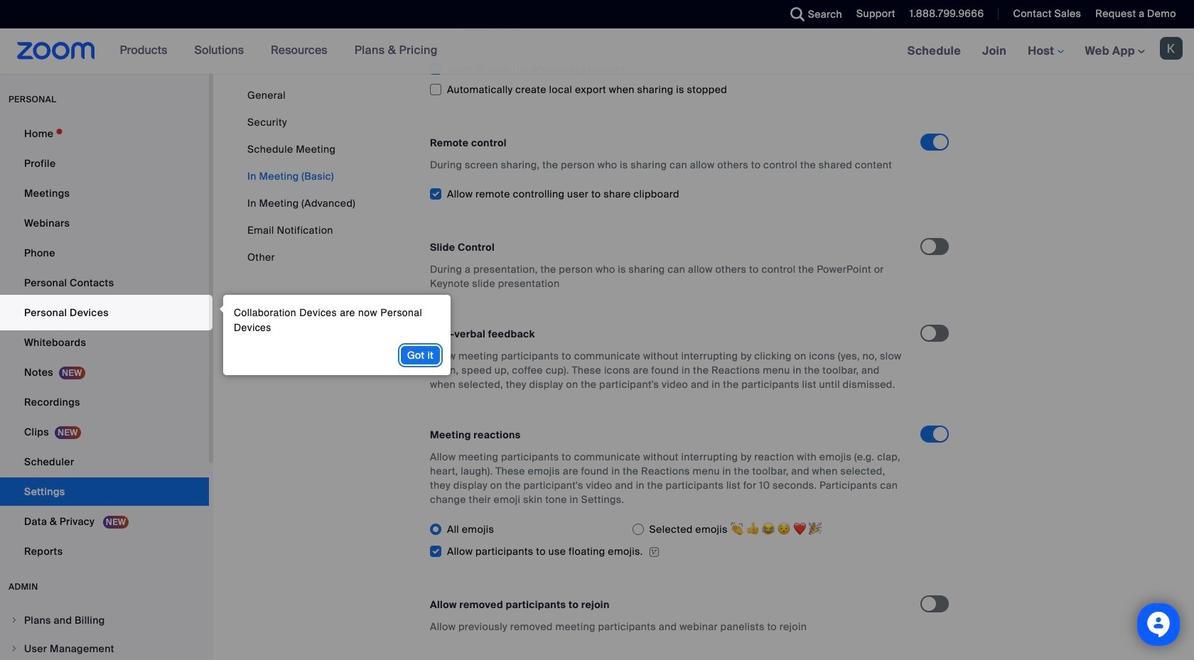 Task type: locate. For each thing, give the bounding box(es) containing it.
dialog
[[216, 295, 451, 376]]

menu bar
[[248, 88, 356, 265]]

banner
[[0, 28, 1195, 75]]

meetings navigation
[[897, 28, 1195, 75]]



Task type: describe. For each thing, give the bounding box(es) containing it.
product information navigation
[[109, 28, 449, 74]]

chat with bot image
[[1147, 612, 1172, 642]]



Task type: vqa. For each thing, say whether or not it's contained in the screenshot.
dialog
yes



